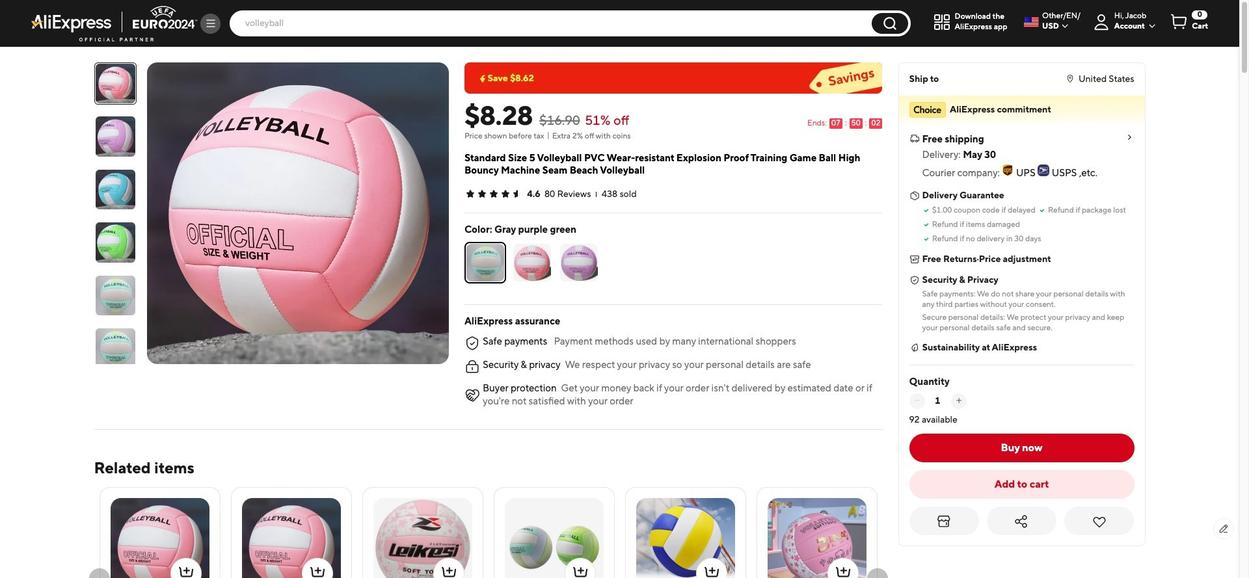 Task type: vqa. For each thing, say whether or not it's contained in the screenshot.
leftmost 'DELIVERY'
no



Task type: describe. For each thing, give the bounding box(es) containing it.
3 vavr7jz image from the top
[[909, 275, 920, 286]]

4 vavr7jz image from the top
[[909, 343, 920, 353]]

2 vavr7jz image from the top
[[909, 254, 920, 265]]

1sqid_b image
[[205, 18, 216, 29]]

volleyball text field
[[239, 17, 865, 30]]



Task type: locate. For each thing, give the bounding box(es) containing it.
None button
[[872, 13, 908, 34]]

1 vavr7jz image from the top
[[909, 133, 920, 144]]

vavr7jz image
[[909, 191, 920, 201]]

vavr7jz image
[[909, 133, 920, 144], [909, 254, 920, 265], [909, 275, 920, 286], [909, 343, 920, 353]]

None text field
[[928, 394, 949, 409]]



